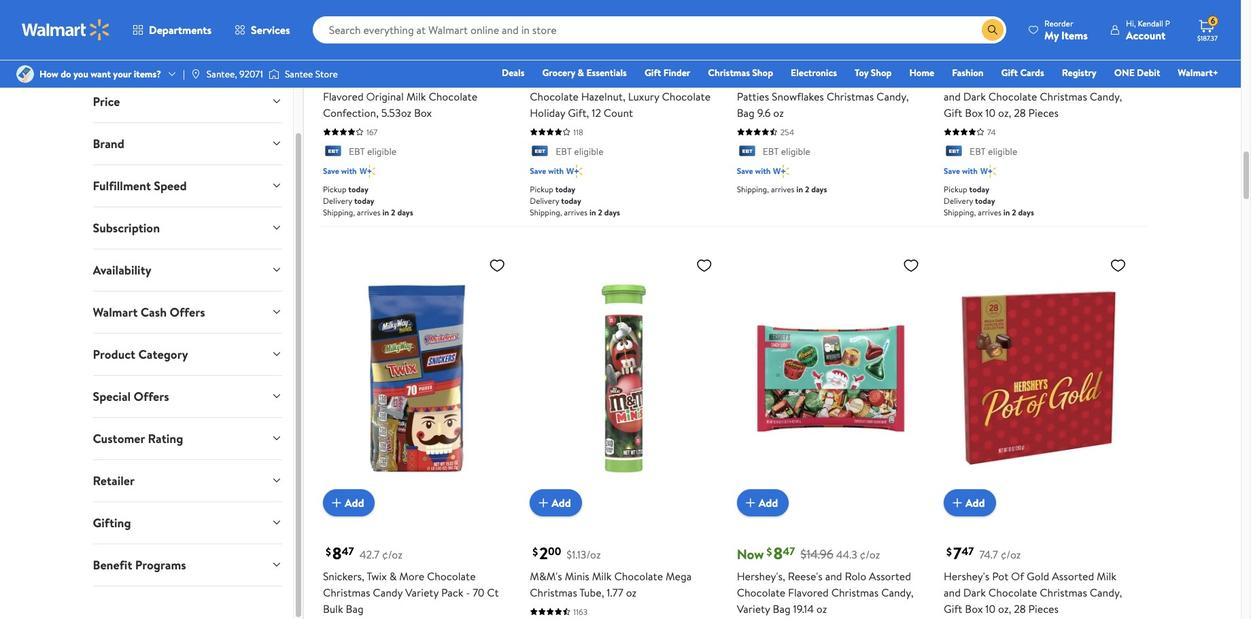 Task type: vqa. For each thing, say whether or not it's contained in the screenshot.
Offers
yes



Task type: describe. For each thing, give the bounding box(es) containing it.
walmart cash offers button
[[82, 292, 293, 333]]

2 vertical spatial dark
[[964, 586, 986, 601]]

bag inside $ 8 47 42.7 ¢/oz snickers, twix & more chocolate christmas candy variety pack - 70 ct bulk bag
[[346, 602, 364, 617]]

count
[[604, 105, 633, 120]]

gifting
[[93, 515, 131, 532]]

1 10 from the top
[[986, 105, 996, 120]]

flavored inside now $ 8 47 $14.96 44.3 ¢/oz hershey's, reese's and rolo assorted chocolate flavored christmas candy, variety bag 19.14 oz
[[789, 586, 829, 601]]

1 74.7 from the top
[[980, 51, 999, 66]]

dark inside $ 3 96 41.3 ¢/oz york dark chocolate peppermint patties snowflakes christmas candy, bag 9.6 oz
[[761, 73, 783, 88]]

days for 4
[[605, 207, 620, 219]]

cash
[[141, 304, 167, 321]]

benefit programs tab
[[82, 545, 293, 586]]

fulfillment speed
[[93, 178, 187, 195]]

christmas inside now $ 8 47 $14.96 44.3 ¢/oz hershey's, reese's and rolo assorted chocolate flavored christmas candy, variety bag 19.14 oz
[[832, 586, 879, 601]]

shipping, for 7
[[944, 207, 977, 219]]

1 pieces from the top
[[1029, 105, 1059, 120]]

orange,
[[408, 73, 446, 88]]

¢/oz inside now $ 8 47 $14.96 44.3 ¢/oz hershey's, reese's and rolo assorted chocolate flavored christmas candy, variety bag 19.14 oz
[[860, 548, 881, 563]]

santee
[[285, 67, 313, 81]]

2 7 from the top
[[954, 542, 962, 565]]

programs
[[135, 557, 186, 574]]

92071
[[240, 67, 263, 81]]

now
[[737, 546, 764, 564]]

shipping, arrives in 2 days
[[737, 184, 828, 195]]

1 gold from the top
[[1027, 73, 1050, 88]]

one
[[1115, 66, 1135, 80]]

4
[[540, 46, 550, 69]]

add for $
[[759, 496, 778, 511]]

your
[[113, 67, 132, 81]]

2 for 7
[[1013, 207, 1017, 219]]

store
[[316, 67, 338, 81]]

96
[[755, 48, 767, 63]]

ebt eligible for $ 7 47 74.7 ¢/oz hershey's pot of gold assorted milk and dark chocolate christmas candy, gift box 10 oz, 28 pieces
[[970, 145, 1018, 158]]

add to cart image for 8
[[329, 495, 345, 512]]

$1.13/oz
[[567, 548, 601, 563]]

pickup for 3
[[323, 184, 347, 195]]

 image for santee, 92071
[[190, 69, 201, 80]]

items
[[1062, 28, 1088, 43]]

2 oz, from the top
[[999, 602, 1012, 617]]

oz inside $ 3 96 41.3 ¢/oz york dark chocolate peppermint patties snowflakes christmas candy, bag 9.6 oz
[[774, 105, 784, 120]]

2 pot from the top
[[993, 569, 1009, 584]]

eligible for $ 4 88 67.5 ¢/oz ferrero rocher premium milk chocolate hazelnut, luxury chocolate holiday gift, 12 count
[[574, 145, 604, 158]]

subscription
[[93, 220, 160, 237]]

pickup today delivery today shipping, arrives in 2 days for 4
[[530, 184, 620, 219]]

rolo
[[845, 569, 867, 584]]

days for 3
[[398, 207, 413, 219]]

walmart cash offers tab
[[82, 292, 293, 333]]

now $ 8 47 $14.96 44.3 ¢/oz hershey's, reese's and rolo assorted chocolate flavored christmas candy, variety bag 19.14 oz
[[737, 542, 914, 617]]

1 oz, from the top
[[999, 105, 1012, 120]]

arrives for 3
[[357, 207, 381, 219]]

brand
[[93, 135, 124, 152]]

special offers button
[[82, 376, 293, 418]]

eligible for $ 3 96 41.3 ¢/oz york dark chocolate peppermint patties snowflakes christmas candy, bag 9.6 oz
[[781, 145, 811, 158]]

account
[[1127, 28, 1166, 43]]

2 pieces from the top
[[1029, 602, 1059, 617]]

|
[[183, 67, 185, 81]]

christmas shop
[[708, 66, 774, 80]]

save for $ 3 73 67.5 ¢/oz terry's chocolate orange, orange flavored original milk chocolate confection, 5.53oz box
[[323, 165, 339, 177]]

special
[[93, 388, 131, 405]]

with for $ 4 88 67.5 ¢/oz ferrero rocher premium milk chocolate hazelnut, luxury chocolate holiday gift, 12 count
[[548, 165, 564, 177]]

74
[[988, 127, 996, 138]]

milk inside "$ 4 88 67.5 ¢/oz ferrero rocher premium milk chocolate hazelnut, luxury chocolate holiday gift, 12 count"
[[650, 73, 670, 88]]

in for 3
[[383, 207, 389, 219]]

holiday
[[530, 105, 566, 120]]

deals link
[[496, 65, 531, 80]]

3 for $ 3 96 41.3 ¢/oz york dark chocolate peppermint patties snowflakes christmas candy, bag 9.6 oz
[[747, 46, 755, 69]]

one debit
[[1115, 66, 1161, 80]]

in for 4
[[590, 207, 596, 219]]

add to cart image for 3
[[743, 0, 759, 15]]

1 of from the top
[[1012, 73, 1025, 88]]

toy shop
[[855, 66, 892, 80]]

christmas shop link
[[702, 65, 780, 80]]

patties
[[737, 89, 770, 104]]

save with for $ 3 96 41.3 ¢/oz york dark chocolate peppermint patties snowflakes christmas candy, bag 9.6 oz
[[737, 165, 771, 177]]

eligible for $ 7 47 74.7 ¢/oz hershey's pot of gold assorted milk and dark chocolate christmas candy, gift box 10 oz, 28 pieces
[[989, 145, 1018, 158]]

price tab
[[82, 81, 293, 122]]

ebt eligible for $ 3 96 41.3 ¢/oz york dark chocolate peppermint patties snowflakes christmas candy, bag 9.6 oz
[[763, 145, 811, 158]]

gifting tab
[[82, 503, 293, 544]]

my
[[1045, 28, 1059, 43]]

add to cart image for 7
[[950, 0, 966, 15]]

$ 8 47 42.7 ¢/oz snickers, twix & more chocolate christmas candy variety pack - 70 ct bulk bag
[[323, 542, 499, 617]]

premium
[[605, 73, 647, 88]]

67.5 for 3
[[358, 51, 376, 66]]

2 74.7 from the top
[[980, 548, 999, 563]]

gift finder link
[[639, 65, 697, 80]]

customer rating tab
[[82, 418, 293, 460]]

in for 7
[[1004, 207, 1011, 219]]

shipping, for 4
[[530, 207, 562, 219]]

santee, 92071
[[207, 67, 263, 81]]

walmart plus image for $ 3 73 67.5 ¢/oz terry's chocolate orange, orange flavored original milk chocolate confection, 5.53oz box
[[360, 165, 376, 178]]

2 28 from the top
[[1014, 602, 1026, 617]]

add to favorites list, m&m's minis milk chocolate mega christmas tube, 1.77 oz image
[[696, 257, 713, 274]]

with for $ 3 96 41.3 ¢/oz york dark chocolate peppermint patties snowflakes christmas candy, bag 9.6 oz
[[756, 165, 771, 177]]

reorder my items
[[1045, 17, 1088, 43]]

reese's
[[788, 569, 823, 584]]

$ inside $ 8 47 42.7 ¢/oz snickers, twix & more chocolate christmas candy variety pack - 70 ct bulk bag
[[326, 545, 331, 560]]

1 $ 7 47 74.7 ¢/oz hershey's pot of gold assorted milk and dark chocolate christmas candy, gift box 10 oz, 28 pieces from the top
[[944, 46, 1123, 120]]

bag inside now $ 8 47 $14.96 44.3 ¢/oz hershey's, reese's and rolo assorted chocolate flavored christmas candy, variety bag 19.14 oz
[[773, 602, 791, 617]]

gifting button
[[82, 503, 293, 544]]

ebt for $ 4 88 67.5 ¢/oz ferrero rocher premium milk chocolate hazelnut, luxury chocolate holiday gift, 12 count
[[556, 145, 572, 158]]

york
[[737, 73, 758, 88]]

rocher
[[568, 73, 602, 88]]

167
[[367, 127, 378, 138]]

¢/oz inside $ 3 96 41.3 ¢/oz york dark chocolate peppermint patties snowflakes christmas candy, bag 9.6 oz
[[794, 51, 814, 66]]

services button
[[223, 14, 302, 46]]

0 vertical spatial and
[[944, 89, 961, 104]]

snickers, twix & more chocolate christmas candy variety pack - 70 ct bulk bag image
[[323, 252, 511, 506]]

-
[[466, 586, 470, 601]]

8 inside now $ 8 47 $14.96 44.3 ¢/oz hershey's, reese's and rolo assorted chocolate flavored christmas candy, variety bag 19.14 oz
[[774, 542, 783, 565]]

hershey's pot of gold assorted milk and dark chocolate christmas candy, gift box 10 oz, 28 pieces image
[[944, 252, 1132, 506]]

ct
[[487, 586, 499, 601]]

subscription tab
[[82, 207, 293, 249]]

2 gold from the top
[[1027, 569, 1050, 584]]

add button for 7
[[944, 490, 996, 517]]

walmart plus image for $ 4 88 67.5 ¢/oz ferrero rocher premium milk chocolate hazelnut, luxury chocolate holiday gift, 12 count
[[567, 165, 583, 178]]

terry's
[[323, 73, 354, 88]]

arrives for 4
[[564, 207, 588, 219]]

christmas inside $ 3 96 41.3 ¢/oz york dark chocolate peppermint patties snowflakes christmas candy, bag 9.6 oz
[[827, 89, 874, 104]]

with for $ 7 47 74.7 ¢/oz hershey's pot of gold assorted milk and dark chocolate christmas candy, gift box 10 oz, 28 pieces
[[963, 165, 978, 177]]

grocery
[[543, 66, 576, 80]]

reorder
[[1045, 17, 1074, 29]]

pickup for 4
[[530, 184, 554, 195]]

availability
[[93, 262, 151, 279]]

00
[[548, 544, 561, 559]]

add button for 8
[[323, 490, 375, 517]]

walmart plus image for $ 3 96 41.3 ¢/oz york dark chocolate peppermint patties snowflakes christmas candy, bag 9.6 oz
[[774, 165, 790, 178]]

5.53oz
[[381, 105, 412, 120]]

hi,
[[1127, 17, 1137, 29]]

christmas inside $ 2 00 $1.13/oz m&m's minis milk chocolate mega christmas tube, 1.77 oz
[[530, 586, 578, 601]]

departments button
[[121, 14, 223, 46]]

brand tab
[[82, 123, 293, 165]]

ebt image for $ 3 96 41.3 ¢/oz york dark chocolate peppermint patties snowflakes christmas candy, bag 9.6 oz
[[737, 146, 758, 159]]

118
[[574, 127, 584, 138]]

add button for $
[[737, 490, 789, 517]]

toy shop link
[[849, 65, 898, 80]]

chocolate inside $ 3 96 41.3 ¢/oz york dark chocolate peppermint patties snowflakes christmas candy, bag 9.6 oz
[[786, 73, 834, 88]]

save with for $ 7 47 74.7 ¢/oz hershey's pot of gold assorted milk and dark chocolate christmas candy, gift box 10 oz, 28 pieces
[[944, 165, 978, 177]]

¢/oz inside $ 3 73 67.5 ¢/oz terry's chocolate orange, orange flavored original milk chocolate confection, 5.53oz box
[[379, 51, 399, 66]]

snickers,
[[323, 569, 365, 584]]

3 for $ 3 73 67.5 ¢/oz terry's chocolate orange, orange flavored original milk chocolate confection, 5.53oz box
[[333, 46, 341, 69]]

search icon image
[[988, 24, 999, 35]]

delivery for 3
[[323, 195, 352, 207]]

pickup for 7
[[944, 184, 968, 195]]

save with for $ 4 88 67.5 ¢/oz ferrero rocher premium milk chocolate hazelnut, luxury chocolate holiday gift, 12 count
[[530, 165, 564, 177]]

add to cart image for 4
[[536, 0, 552, 15]]

retailer button
[[82, 461, 293, 502]]

 image for how do you want your items?
[[16, 65, 34, 83]]

benefit
[[93, 557, 132, 574]]

milk inside $ 2 00 $1.13/oz m&m's minis milk chocolate mega christmas tube, 1.77 oz
[[592, 569, 612, 584]]

gift cards
[[1002, 66, 1045, 80]]

2 for 4
[[598, 207, 603, 219]]

ebt eligible for $ 4 88 67.5 ¢/oz ferrero rocher premium milk chocolate hazelnut, luxury chocolate holiday gift, 12 count
[[556, 145, 604, 158]]

twix
[[367, 569, 387, 584]]

oz inside now $ 8 47 $14.96 44.3 ¢/oz hershey's, reese's and rolo assorted chocolate flavored christmas candy, variety bag 19.14 oz
[[817, 602, 827, 617]]

ebt for $ 3 96 41.3 ¢/oz york dark chocolate peppermint patties snowflakes christmas candy, bag 9.6 oz
[[763, 145, 779, 158]]

bulk
[[323, 602, 343, 617]]

8 inside $ 8 47 42.7 ¢/oz snickers, twix & more chocolate christmas candy variety pack - 70 ct bulk bag
[[333, 542, 342, 565]]

ebt image for $ 3 73 67.5 ¢/oz terry's chocolate orange, orange flavored original milk chocolate confection, 5.53oz box
[[323, 146, 343, 159]]

& inside $ 8 47 42.7 ¢/oz snickers, twix & more chocolate christmas candy variety pack - 70 ct bulk bag
[[390, 569, 397, 584]]

milk inside $ 3 73 67.5 ¢/oz terry's chocolate orange, orange flavored original milk chocolate confection, 5.53oz box
[[407, 89, 426, 104]]

chocolate inside now $ 8 47 $14.96 44.3 ¢/oz hershey's, reese's and rolo assorted chocolate flavored christmas candy, variety bag 19.14 oz
[[737, 586, 786, 601]]

mega
[[666, 569, 692, 584]]

save for $ 7 47 74.7 ¢/oz hershey's pot of gold assorted milk and dark chocolate christmas candy, gift box 10 oz, 28 pieces
[[944, 165, 961, 177]]

snowflakes
[[772, 89, 824, 104]]

12
[[592, 105, 601, 120]]

2 inside $ 2 00 $1.13/oz m&m's minis milk chocolate mega christmas tube, 1.77 oz
[[540, 542, 548, 565]]

Search search field
[[313, 16, 1007, 44]]

6
[[1211, 15, 1216, 27]]

add button for 2
[[530, 490, 582, 517]]

$ 3 73 67.5 ¢/oz terry's chocolate orange, orange flavored original milk chocolate confection, 5.53oz box
[[323, 46, 484, 120]]

add to favorites list, snickers, twix & more chocolate christmas candy variety pack - 70 ct bulk bag image
[[489, 257, 506, 274]]

1 vertical spatial dark
[[964, 89, 986, 104]]

availability button
[[82, 250, 293, 291]]

save for $ 4 88 67.5 ¢/oz ferrero rocher premium milk chocolate hazelnut, luxury chocolate holiday gift, 12 count
[[530, 165, 547, 177]]

2 hershey's from the top
[[944, 569, 990, 584]]

add to cart image for 2
[[536, 495, 552, 512]]

rating
[[148, 431, 183, 448]]

Walmart Site-Wide search field
[[313, 16, 1007, 44]]

hazelnut,
[[581, 89, 626, 104]]

254
[[781, 127, 795, 138]]



Task type: locate. For each thing, give the bounding box(es) containing it.
0 vertical spatial offers
[[170, 304, 205, 321]]

cards
[[1021, 66, 1045, 80]]

4 save from the left
[[944, 165, 961, 177]]

fulfillment
[[93, 178, 151, 195]]

availability tab
[[82, 250, 293, 291]]

0 vertical spatial variety
[[405, 586, 439, 601]]

2 $ 7 47 74.7 ¢/oz hershey's pot of gold assorted milk and dark chocolate christmas candy, gift box 10 oz, 28 pieces from the top
[[944, 542, 1123, 617]]

2 ebt image from the left
[[530, 146, 551, 159]]

add for 8
[[345, 496, 364, 511]]

8 up snickers,
[[333, 542, 342, 565]]

with up shipping, arrives in 2 days
[[756, 165, 771, 177]]

0 vertical spatial 28
[[1014, 105, 1026, 120]]

santee,
[[207, 67, 237, 81]]

7
[[954, 46, 962, 69], [954, 542, 962, 565]]

1 ebt eligible from the left
[[349, 145, 397, 158]]

1 horizontal spatial shop
[[871, 66, 892, 80]]

2 ebt eligible from the left
[[556, 145, 604, 158]]

ebt for $ 7 47 74.7 ¢/oz hershey's pot of gold assorted milk and dark chocolate christmas candy, gift box 10 oz, 28 pieces
[[970, 145, 986, 158]]

3 add from the left
[[759, 496, 778, 511]]

0 horizontal spatial delivery
[[323, 195, 352, 207]]

1 add button from the left
[[323, 490, 375, 517]]

how do you want your items?
[[39, 67, 161, 81]]

1 ebt image from the left
[[323, 146, 343, 159]]

eligible for $ 3 73 67.5 ¢/oz terry's chocolate orange, orange flavored original milk chocolate confection, 5.53oz box
[[367, 145, 397, 158]]

ebt down the confection,
[[349, 145, 365, 158]]

registry
[[1062, 66, 1097, 80]]

3 pickup from the left
[[944, 184, 968, 195]]

add for 2
[[552, 496, 571, 511]]

walmart+ link
[[1172, 65, 1225, 80]]

41.3
[[773, 51, 791, 66]]

walmart plus image down 118
[[567, 165, 583, 178]]

walmart cash offers
[[93, 304, 205, 321]]

oz right the 19.14
[[817, 602, 827, 617]]

variety inside $ 8 47 42.7 ¢/oz snickers, twix & more chocolate christmas candy variety pack - 70 ct bulk bag
[[405, 586, 439, 601]]

3 pickup today delivery today shipping, arrives in 2 days from the left
[[944, 184, 1035, 219]]

1 vertical spatial &
[[390, 569, 397, 584]]

0 horizontal spatial bag
[[346, 602, 364, 617]]

& inside grocery & essentials link
[[578, 66, 584, 80]]

save down holiday
[[530, 165, 547, 177]]

gift finder
[[645, 66, 691, 80]]

2 vertical spatial oz
[[817, 602, 827, 617]]

save down ebt icon
[[944, 165, 961, 177]]

bag right bulk
[[346, 602, 364, 617]]

1 save with from the left
[[323, 165, 357, 177]]

0 horizontal spatial oz
[[626, 586, 637, 601]]

2 horizontal spatial ebt image
[[737, 146, 758, 159]]

¢/oz inside "$ 4 88 67.5 ¢/oz ferrero rocher premium milk chocolate hazelnut, luxury chocolate holiday gift, 12 count"
[[589, 51, 609, 66]]

1 vertical spatial hershey's
[[944, 569, 990, 584]]

save down the confection,
[[323, 165, 339, 177]]

3 ebt image from the left
[[737, 146, 758, 159]]

retailer
[[93, 473, 135, 490]]

4 with from the left
[[963, 165, 978, 177]]

oz inside $ 2 00 $1.13/oz m&m's minis milk chocolate mega christmas tube, 1.77 oz
[[626, 586, 637, 601]]

1 save from the left
[[323, 165, 339, 177]]

4 add from the left
[[966, 496, 986, 511]]

kendall
[[1138, 17, 1164, 29]]

1 vertical spatial $ 7 47 74.7 ¢/oz hershey's pot of gold assorted milk and dark chocolate christmas candy, gift box 10 oz, 28 pieces
[[944, 542, 1123, 617]]

3 save with from the left
[[737, 165, 771, 177]]

benefit programs button
[[82, 545, 293, 586]]

1 vertical spatial 10
[[986, 602, 996, 617]]

1 horizontal spatial &
[[578, 66, 584, 80]]

$ inside $ 2 00 $1.13/oz m&m's minis milk chocolate mega christmas tube, 1.77 oz
[[533, 545, 538, 560]]

candy,
[[877, 89, 909, 104], [1090, 89, 1123, 104], [882, 586, 914, 601], [1090, 586, 1123, 601]]

retailer tab
[[82, 461, 293, 502]]

0 vertical spatial dark
[[761, 73, 783, 88]]

1 hershey's from the top
[[944, 73, 990, 88]]

1 horizontal spatial walmart plus image
[[567, 165, 583, 178]]

0 horizontal spatial 3
[[333, 46, 341, 69]]

4 ebt from the left
[[970, 145, 986, 158]]

add for 7
[[966, 496, 986, 511]]

4 add button from the left
[[944, 490, 996, 517]]

hershey's
[[944, 73, 990, 88], [944, 569, 990, 584]]

one debit link
[[1109, 65, 1167, 80]]

special offers
[[93, 388, 169, 405]]

you
[[74, 67, 88, 81]]

3 up york
[[747, 46, 755, 69]]

brand button
[[82, 123, 293, 165]]

10
[[986, 105, 996, 120], [986, 602, 996, 617]]

4 save with from the left
[[944, 165, 978, 177]]

1 horizontal spatial pickup today delivery today shipping, arrives in 2 days
[[530, 184, 620, 219]]

gift
[[645, 66, 662, 80], [1002, 66, 1018, 80], [944, 105, 963, 120], [944, 602, 963, 617]]

special offers tab
[[82, 376, 293, 418]]

orange
[[449, 73, 484, 88]]

1 vertical spatial oz,
[[999, 602, 1012, 617]]

delivery for 4
[[530, 195, 560, 207]]

0 horizontal spatial ebt image
[[323, 146, 343, 159]]

box inside $ 3 73 67.5 ¢/oz terry's chocolate orange, orange flavored original milk chocolate confection, 5.53oz box
[[414, 105, 432, 120]]

save up shipping, arrives in 2 days
[[737, 165, 754, 177]]

m&m's
[[530, 569, 562, 584]]

0 vertical spatial hershey's
[[944, 73, 990, 88]]

& right grocery
[[578, 66, 584, 80]]

shop for christmas shop
[[753, 66, 774, 80]]

walmart plus image up shipping, arrives in 2 days
[[774, 165, 790, 178]]

1 eligible from the left
[[367, 145, 397, 158]]

3 up terry's
[[333, 46, 341, 69]]

1 pickup from the left
[[323, 184, 347, 195]]

1 horizontal spatial 3
[[747, 46, 755, 69]]

2 67.5 from the left
[[568, 51, 586, 66]]

3 with from the left
[[756, 165, 771, 177]]

3 ebt from the left
[[763, 145, 779, 158]]

2 vertical spatial and
[[944, 586, 961, 601]]

ebt eligible down 254
[[763, 145, 811, 158]]

do
[[61, 67, 71, 81]]

1 ebt from the left
[[349, 145, 365, 158]]

3 walmart plus image from the left
[[774, 165, 790, 178]]

ebt eligible down 167 at the top left of the page
[[349, 145, 397, 158]]

1 8 from the left
[[333, 542, 342, 565]]

¢/oz inside $ 8 47 42.7 ¢/oz snickers, twix & more chocolate christmas candy variety pack - 70 ct bulk bag
[[382, 548, 403, 563]]

1 vertical spatial 28
[[1014, 602, 1026, 617]]

flavored inside $ 3 73 67.5 ¢/oz terry's chocolate orange, orange flavored original milk chocolate confection, 5.53oz box
[[323, 89, 364, 104]]

departments
[[149, 22, 212, 37]]

47
[[962, 48, 974, 63], [342, 544, 354, 559], [783, 544, 796, 559], [962, 544, 974, 559]]

1 delivery from the left
[[323, 195, 352, 207]]

confection,
[[323, 105, 379, 120]]

4 eligible from the left
[[989, 145, 1018, 158]]

add to favorites list, hershey's pot of gold assorted milk and dark chocolate christmas candy, gift box 10 oz, 28 pieces image
[[1111, 257, 1127, 274]]

with left walmart plus image
[[963, 165, 978, 177]]

variety inside now $ 8 47 $14.96 44.3 ¢/oz hershey's, reese's and rolo assorted chocolate flavored christmas candy, variety bag 19.14 oz
[[737, 602, 771, 617]]

3 eligible from the left
[[781, 145, 811, 158]]

essentials
[[587, 66, 627, 80]]

0 vertical spatial oz,
[[999, 105, 1012, 120]]

offers
[[170, 304, 205, 321], [134, 388, 169, 405]]

88
[[550, 48, 562, 63]]

oz right 1.77
[[626, 586, 637, 601]]

$ inside "$ 4 88 67.5 ¢/oz ferrero rocher premium milk chocolate hazelnut, luxury chocolate holiday gift, 12 count"
[[533, 48, 538, 63]]

2 3 from the left
[[747, 46, 755, 69]]

2 with from the left
[[548, 165, 564, 177]]

$ inside $ 3 96 41.3 ¢/oz york dark chocolate peppermint patties snowflakes christmas candy, bag 9.6 oz
[[740, 48, 745, 63]]

0 horizontal spatial walmart plus image
[[360, 165, 376, 178]]

flavored down reese's
[[789, 586, 829, 601]]

1.77
[[607, 586, 624, 601]]

2 add button from the left
[[530, 490, 582, 517]]

$ 7 47 74.7 ¢/oz hershey's pot of gold assorted milk and dark chocolate christmas candy, gift box 10 oz, 28 pieces
[[944, 46, 1123, 120], [944, 542, 1123, 617]]

add to cart image
[[536, 0, 552, 15], [743, 0, 759, 15], [950, 0, 966, 15], [743, 495, 759, 512], [950, 495, 966, 512]]

0 vertical spatial gold
[[1027, 73, 1050, 88]]

1 vertical spatial 7
[[954, 542, 962, 565]]

19.14
[[794, 602, 814, 617]]

0 horizontal spatial shop
[[753, 66, 774, 80]]

 image
[[269, 67, 280, 81]]

2 10 from the top
[[986, 602, 996, 617]]

2 horizontal spatial pickup today delivery today shipping, arrives in 2 days
[[944, 184, 1035, 219]]

save with for $ 3 73 67.5 ¢/oz terry's chocolate orange, orange flavored original milk chocolate confection, 5.53oz box
[[323, 165, 357, 177]]

with down the confection,
[[341, 165, 357, 177]]

ad disclaimer and feedback image
[[984, 31, 995, 42]]

variety down hershey's,
[[737, 602, 771, 617]]

2 add from the left
[[552, 496, 571, 511]]

offers right cash
[[170, 304, 205, 321]]

47 inside now $ 8 47 $14.96 44.3 ¢/oz hershey's, reese's and rolo assorted chocolate flavored christmas candy, variety bag 19.14 oz
[[783, 544, 796, 559]]

walmart plus image
[[360, 165, 376, 178], [567, 165, 583, 178], [774, 165, 790, 178]]

2 8 from the left
[[774, 542, 783, 565]]

home link
[[904, 65, 941, 80]]

gold
[[1027, 73, 1050, 88], [1027, 569, 1050, 584]]

2 walmart plus image from the left
[[567, 165, 583, 178]]

 image
[[16, 65, 34, 83], [190, 69, 201, 80]]

bag inside $ 3 96 41.3 ¢/oz york dark chocolate peppermint patties snowflakes christmas candy, bag 9.6 oz
[[737, 105, 755, 120]]

shop inside "christmas shop" link
[[753, 66, 774, 80]]

ebt image for $ 4 88 67.5 ¢/oz ferrero rocher premium milk chocolate hazelnut, luxury chocolate holiday gift, 12 count
[[530, 146, 551, 159]]

arrives
[[771, 184, 795, 195], [357, 207, 381, 219], [564, 207, 588, 219], [978, 207, 1002, 219]]

0 horizontal spatial 8
[[333, 542, 342, 565]]

variety
[[405, 586, 439, 601], [737, 602, 771, 617]]

pot
[[993, 73, 1009, 88], [993, 569, 1009, 584]]

1 shop from the left
[[753, 66, 774, 80]]

1 vertical spatial offers
[[134, 388, 169, 405]]

save with down holiday
[[530, 165, 564, 177]]

offers right special at the bottom left of page
[[134, 388, 169, 405]]

oz
[[774, 105, 784, 120], [626, 586, 637, 601], [817, 602, 827, 617]]

1 horizontal spatial offers
[[170, 304, 205, 321]]

¢/oz
[[379, 51, 399, 66], [589, 51, 609, 66], [794, 51, 814, 66], [1001, 51, 1021, 66], [382, 548, 403, 563], [860, 548, 881, 563], [1001, 548, 1021, 563]]

ebt image up shipping, arrives in 2 days
[[737, 146, 758, 159]]

hershey's, reese's and rolo assorted chocolate flavored christmas candy, variety bag 19.14 oz image
[[737, 252, 925, 506]]

bag down patties
[[737, 105, 755, 120]]

fulfillment speed button
[[82, 165, 293, 207]]

chocolate
[[356, 73, 405, 88], [786, 73, 834, 88], [429, 89, 478, 104], [530, 89, 579, 104], [662, 89, 711, 104], [989, 89, 1038, 104], [427, 569, 476, 584], [615, 569, 663, 584], [737, 586, 786, 601], [989, 586, 1038, 601]]

3 ebt eligible from the left
[[763, 145, 811, 158]]

shop right toy
[[871, 66, 892, 80]]

fulfillment speed tab
[[82, 165, 293, 207]]

product category tab
[[82, 334, 293, 376]]

$ inside now $ 8 47 $14.96 44.3 ¢/oz hershey's, reese's and rolo assorted chocolate flavored christmas candy, variety bag 19.14 oz
[[767, 545, 772, 560]]

$ inside $ 3 73 67.5 ¢/oz terry's chocolate orange, orange flavored original milk chocolate confection, 5.53oz box
[[326, 48, 331, 63]]

walmart plus image down 167 at the top left of the page
[[360, 165, 376, 178]]

m&m's minis milk chocolate mega christmas tube, 1.77 oz image
[[530, 252, 718, 506]]

gift cards link
[[996, 65, 1051, 80]]

0 horizontal spatial pickup
[[323, 184, 347, 195]]

2 horizontal spatial pickup
[[944, 184, 968, 195]]

1 horizontal spatial flavored
[[789, 586, 829, 601]]

 image right |
[[190, 69, 201, 80]]

1 pickup today delivery today shipping, arrives in 2 days from the left
[[323, 184, 413, 219]]

2 delivery from the left
[[530, 195, 560, 207]]

67.5 inside "$ 4 88 67.5 ¢/oz ferrero rocher premium milk chocolate hazelnut, luxury chocolate holiday gift, 12 count"
[[568, 51, 586, 66]]

67.5 right 73
[[358, 51, 376, 66]]

ebt eligible down 118
[[556, 145, 604, 158]]

save with up shipping, arrives in 2 days
[[737, 165, 771, 177]]

1 vertical spatial pot
[[993, 569, 1009, 584]]

0 vertical spatial $ 7 47 74.7 ¢/oz hershey's pot of gold assorted milk and dark chocolate christmas candy, gift box 10 oz, 28 pieces
[[944, 46, 1123, 120]]

1 vertical spatial of
[[1012, 569, 1025, 584]]

arrives for 7
[[978, 207, 1002, 219]]

1 pot from the top
[[993, 73, 1009, 88]]

offers inside dropdown button
[[170, 304, 205, 321]]

0 horizontal spatial &
[[390, 569, 397, 584]]

ebt
[[349, 145, 365, 158], [556, 145, 572, 158], [763, 145, 779, 158], [970, 145, 986, 158]]

debit
[[1138, 66, 1161, 80]]

3 inside $ 3 96 41.3 ¢/oz york dark chocolate peppermint patties snowflakes christmas candy, bag 9.6 oz
[[747, 46, 755, 69]]

1 vertical spatial oz
[[626, 586, 637, 601]]

1 vertical spatial gold
[[1027, 569, 1050, 584]]

chocolate inside $ 8 47 42.7 ¢/oz snickers, twix & more chocolate christmas candy variety pack - 70 ct bulk bag
[[427, 569, 476, 584]]

minis
[[565, 569, 590, 584]]

save for $ 3 96 41.3 ¢/oz york dark chocolate peppermint patties snowflakes christmas candy, bag 9.6 oz
[[737, 165, 754, 177]]

chocolate inside $ 2 00 $1.13/oz m&m's minis milk chocolate mega christmas tube, 1.77 oz
[[615, 569, 663, 584]]

8
[[333, 542, 342, 565], [774, 542, 783, 565]]

2 save with from the left
[[530, 165, 564, 177]]

shop down 96
[[753, 66, 774, 80]]

pickup today delivery today shipping, arrives in 2 days for 7
[[944, 184, 1035, 219]]

eligible down 167 at the top left of the page
[[367, 145, 397, 158]]

ebt up walmart plus image
[[970, 145, 986, 158]]

0 horizontal spatial flavored
[[323, 89, 364, 104]]

4 ebt eligible from the left
[[970, 145, 1018, 158]]

1 horizontal spatial 67.5
[[568, 51, 586, 66]]

1 28 from the top
[[1014, 105, 1026, 120]]

 image left the how
[[16, 65, 34, 83]]

0 vertical spatial flavored
[[323, 89, 364, 104]]

shop for toy shop
[[871, 66, 892, 80]]

delivery for 7
[[944, 195, 974, 207]]

1 horizontal spatial pickup
[[530, 184, 554, 195]]

and inside now $ 8 47 $14.96 44.3 ¢/oz hershey's, reese's and rolo assorted chocolate flavored christmas candy, variety bag 19.14 oz
[[826, 569, 843, 584]]

1 horizontal spatial ebt image
[[530, 146, 551, 159]]

0 horizontal spatial pickup today delivery today shipping, arrives in 2 days
[[323, 184, 413, 219]]

ebt eligible for $ 3 73 67.5 ¢/oz terry's chocolate orange, orange flavored original milk chocolate confection, 5.53oz box
[[349, 145, 397, 158]]

0 vertical spatial 74.7
[[980, 51, 999, 66]]

2 horizontal spatial walmart plus image
[[774, 165, 790, 178]]

1 vertical spatial variety
[[737, 602, 771, 617]]

1 vertical spatial pieces
[[1029, 602, 1059, 617]]

days for 7
[[1019, 207, 1035, 219]]

0 vertical spatial pot
[[993, 73, 1009, 88]]

add to cart image
[[329, 0, 345, 15], [329, 495, 345, 512], [536, 495, 552, 512]]

1 horizontal spatial  image
[[190, 69, 201, 80]]

0 vertical spatial pieces
[[1029, 105, 1059, 120]]

74.7
[[980, 51, 999, 66], [980, 548, 999, 563]]

1 horizontal spatial oz
[[774, 105, 784, 120]]

0 horizontal spatial  image
[[16, 65, 34, 83]]

with down holiday
[[548, 165, 564, 177]]

8 right now
[[774, 542, 783, 565]]

1163
[[574, 607, 588, 618]]

1 vertical spatial and
[[826, 569, 843, 584]]

product category button
[[82, 334, 293, 376]]

p
[[1166, 17, 1171, 29]]

candy
[[373, 586, 403, 601]]

ebt image
[[323, 146, 343, 159], [530, 146, 551, 159], [737, 146, 758, 159]]

eligible down 254
[[781, 145, 811, 158]]

ebt for $ 3 73 67.5 ¢/oz terry's chocolate orange, orange flavored original milk chocolate confection, 5.53oz box
[[349, 145, 365, 158]]

1 walmart plus image from the left
[[360, 165, 376, 178]]

67.5 for 4
[[568, 51, 586, 66]]

oz right 9.6
[[774, 105, 784, 120]]

ebt image down holiday
[[530, 146, 551, 159]]

2 pickup today delivery today shipping, arrives in 2 days from the left
[[530, 184, 620, 219]]

1 horizontal spatial variety
[[737, 602, 771, 617]]

0 horizontal spatial offers
[[134, 388, 169, 405]]

2 save from the left
[[530, 165, 547, 177]]

1 horizontal spatial 8
[[774, 542, 783, 565]]

christmas inside $ 8 47 42.7 ¢/oz snickers, twix & more chocolate christmas candy variety pack - 70 ct bulk bag
[[323, 586, 370, 601]]

santee store
[[285, 67, 338, 81]]

luxury
[[628, 89, 660, 104]]

2 for 3
[[391, 207, 396, 219]]

67.5 inside $ 3 73 67.5 ¢/oz terry's chocolate orange, orange flavored original milk chocolate confection, 5.53oz box
[[358, 51, 376, 66]]

save
[[323, 165, 339, 177], [530, 165, 547, 177], [737, 165, 754, 177], [944, 165, 961, 177]]

1 horizontal spatial delivery
[[530, 195, 560, 207]]

with for $ 3 73 67.5 ¢/oz terry's chocolate orange, orange flavored original milk chocolate confection, 5.53oz box
[[341, 165, 357, 177]]

0 vertical spatial oz
[[774, 105, 784, 120]]

0 vertical spatial &
[[578, 66, 584, 80]]

ebt image down the confection,
[[323, 146, 343, 159]]

2 shop from the left
[[871, 66, 892, 80]]

3 save from the left
[[737, 165, 754, 177]]

1 horizontal spatial bag
[[737, 105, 755, 120]]

candy, inside $ 3 96 41.3 ¢/oz york dark chocolate peppermint patties snowflakes christmas candy, bag 9.6 oz
[[877, 89, 909, 104]]

ebt down gift,
[[556, 145, 572, 158]]

tube,
[[580, 586, 604, 601]]

67.5 up "grocery & essentials"
[[568, 51, 586, 66]]

47 inside $ 8 47 42.7 ¢/oz snickers, twix & more chocolate christmas candy variety pack - 70 ct bulk bag
[[342, 544, 354, 559]]

0 horizontal spatial variety
[[405, 586, 439, 601]]

2 horizontal spatial oz
[[817, 602, 827, 617]]

ebt down 9.6
[[763, 145, 779, 158]]

1 vertical spatial 74.7
[[980, 548, 999, 563]]

$14.96
[[801, 546, 834, 563]]

variety down more
[[405, 586, 439, 601]]

2 horizontal spatial bag
[[773, 602, 791, 617]]

eligible down 74
[[989, 145, 1018, 158]]

eligible down 118
[[574, 145, 604, 158]]

save with down the confection,
[[323, 165, 357, 177]]

pickup today delivery today shipping, arrives in 2 days for 3
[[323, 184, 413, 219]]

1 add from the left
[[345, 496, 364, 511]]

christmas
[[708, 66, 750, 80], [827, 89, 874, 104], [1040, 89, 1088, 104], [323, 586, 370, 601], [530, 586, 578, 601], [832, 586, 879, 601], [1040, 586, 1088, 601]]

1 7 from the top
[[954, 46, 962, 69]]

walmart plus image
[[981, 165, 997, 178]]

6 $187.37
[[1198, 15, 1218, 43]]

ebt image
[[944, 146, 965, 159]]

2 of from the top
[[1012, 569, 1025, 584]]

3 delivery from the left
[[944, 195, 974, 207]]

product
[[93, 346, 135, 363]]

0 vertical spatial 10
[[986, 105, 996, 120]]

flavored down terry's
[[323, 89, 364, 104]]

2 eligible from the left
[[574, 145, 604, 158]]

original
[[366, 89, 404, 104]]

category
[[138, 346, 188, 363]]

2 horizontal spatial delivery
[[944, 195, 974, 207]]

speed
[[154, 178, 187, 195]]

0 vertical spatial 7
[[954, 46, 962, 69]]

gift,
[[568, 105, 589, 120]]

1 3 from the left
[[333, 46, 341, 69]]

1 vertical spatial flavored
[[789, 586, 829, 601]]

add to favorites list, hershey's, reese's and rolo assorted chocolate flavored christmas candy, variety bag 19.14 oz image
[[904, 257, 920, 274]]

shipping, for 3
[[323, 207, 355, 219]]

delivery
[[323, 195, 352, 207], [530, 195, 560, 207], [944, 195, 974, 207]]

1 with from the left
[[341, 165, 357, 177]]

bag left the 19.14
[[773, 602, 791, 617]]

customer
[[93, 431, 145, 448]]

1 67.5 from the left
[[358, 51, 376, 66]]

& right "twix"
[[390, 569, 397, 584]]

ebt eligible down 74
[[970, 145, 1018, 158]]

offers inside dropdown button
[[134, 388, 169, 405]]

67.5
[[358, 51, 376, 66], [568, 51, 586, 66]]

2 pickup from the left
[[530, 184, 554, 195]]

assorted inside now $ 8 47 $14.96 44.3 ¢/oz hershey's, reese's and rolo assorted chocolate flavored christmas candy, variety bag 19.14 oz
[[869, 569, 912, 584]]

3 add button from the left
[[737, 490, 789, 517]]

0 horizontal spatial 67.5
[[358, 51, 376, 66]]

73
[[341, 48, 352, 63]]

subscription button
[[82, 207, 293, 249]]

home
[[910, 66, 935, 80]]

shop inside toy shop link
[[871, 66, 892, 80]]

candy, inside now $ 8 47 $14.96 44.3 ¢/oz hershey's, reese's and rolo assorted chocolate flavored christmas candy, variety bag 19.14 oz
[[882, 586, 914, 601]]

save with down ebt icon
[[944, 165, 978, 177]]

0 vertical spatial of
[[1012, 73, 1025, 88]]

2 ebt from the left
[[556, 145, 572, 158]]

walmart image
[[22, 19, 110, 41]]

milk
[[650, 73, 670, 88], [1097, 73, 1117, 88], [407, 89, 426, 104], [592, 569, 612, 584], [1097, 569, 1117, 584]]

3 inside $ 3 73 67.5 ¢/oz terry's chocolate orange, orange flavored original milk chocolate confection, 5.53oz box
[[333, 46, 341, 69]]



